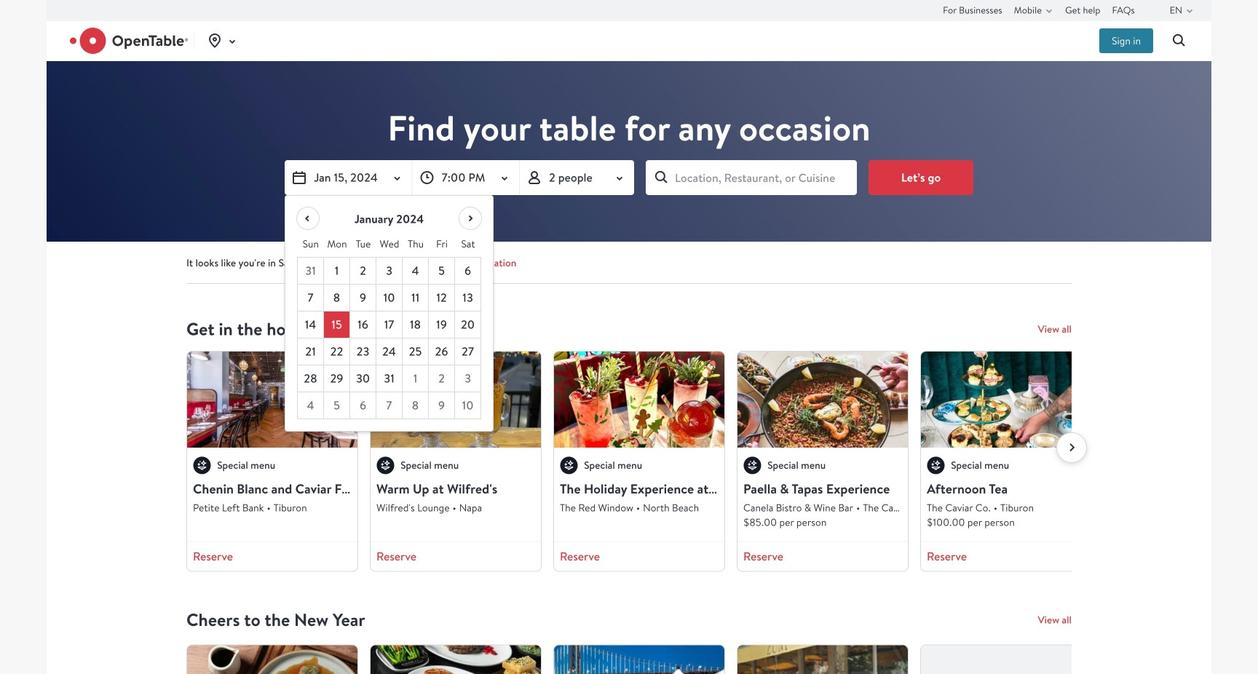Task type: vqa. For each thing, say whether or not it's contained in the screenshot.
the topmost group
no



Task type: describe. For each thing, give the bounding box(es) containing it.
a photo of petite left bank restaurant image
[[187, 352, 357, 448]]

sunday element
[[297, 231, 324, 257]]

experience type image for a photo of petite left bank restaurant
[[193, 456, 211, 474]]

saturday element
[[455, 231, 481, 257]]

Please input a Location, Restaurant or Cuisine field
[[646, 160, 857, 195]]

experience type image for a photo of the caviar co. restaurant
[[927, 456, 945, 474]]

a photo of wilfred's lounge restaurant image
[[371, 352, 541, 448]]

opentable logo image
[[70, 28, 188, 54]]

a photo of canela bistro & wine bar restaurant image
[[738, 352, 908, 448]]

a photo of zuni cafe restaurant image
[[738, 645, 908, 674]]

experience type image for a photo of wilfred's lounge restaurant
[[376, 456, 395, 474]]

thursday element
[[403, 231, 429, 257]]

monday element
[[324, 231, 350, 257]]



Task type: locate. For each thing, give the bounding box(es) containing it.
experience type image for a photo of canela bistro & wine bar restaurant
[[743, 456, 762, 474]]

a photo of ozumo - san francisco restaurant image
[[187, 645, 357, 674]]

None field
[[646, 160, 857, 195]]

a photo of the red window restaurant image
[[554, 352, 724, 448]]

a photo of the caviar co. restaurant image
[[921, 352, 1091, 448]]

2 experience type image from the left
[[376, 456, 395, 474]]

3 experience type image from the left
[[743, 456, 762, 474]]

row group
[[297, 257, 481, 419]]

experience type image
[[560, 456, 578, 474]]

experience type image
[[193, 456, 211, 474], [376, 456, 395, 474], [743, 456, 762, 474], [927, 456, 945, 474]]

wednesday element
[[376, 231, 403, 257]]

friday element
[[429, 231, 455, 257]]

grid
[[297, 231, 481, 419]]

4 experience type image from the left
[[927, 456, 945, 474]]

tuesday element
[[350, 231, 376, 257]]

1 experience type image from the left
[[193, 456, 211, 474]]

a photo of stk - san francisco restaurant image
[[371, 645, 541, 674]]

a photo of waterbar restaurant image
[[554, 645, 724, 674]]



